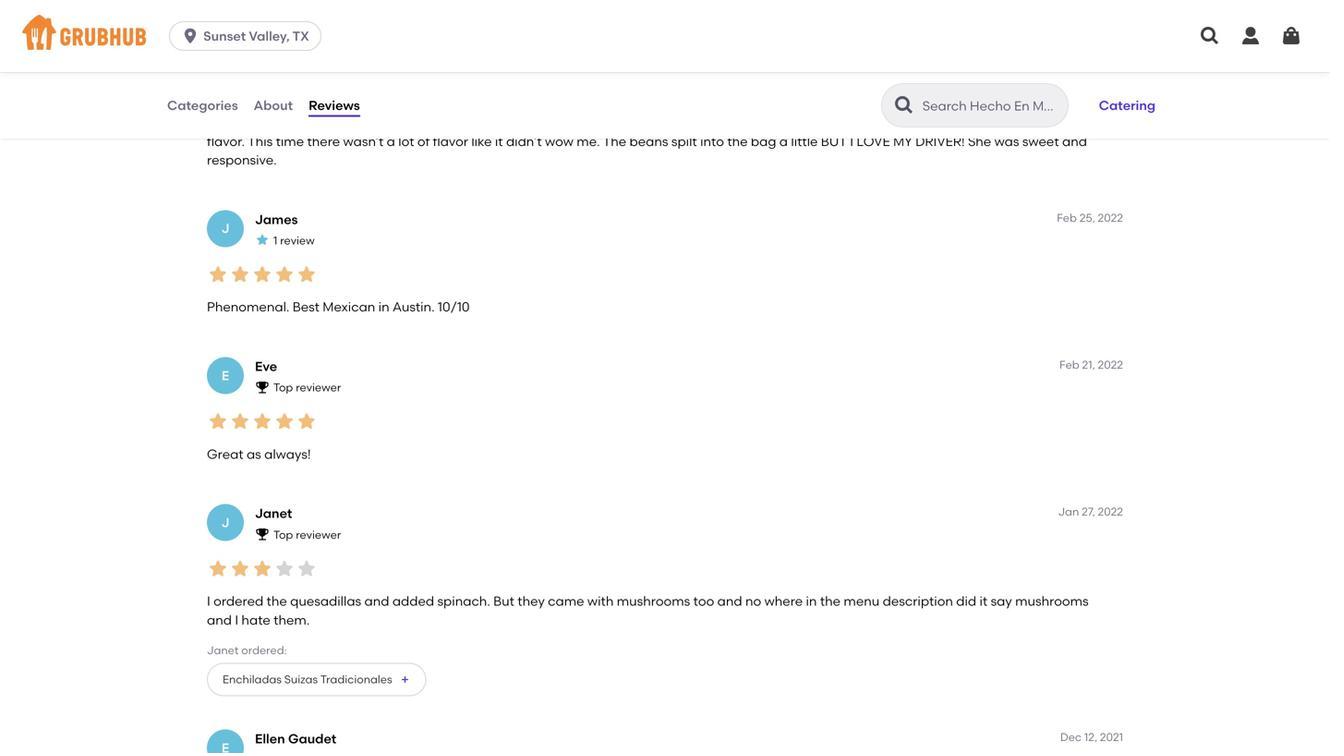 Task type: describe. For each thing, give the bounding box(es) containing it.
25,
[[1080, 211, 1096, 224]]

only
[[207, 115, 236, 130]]

janet ordered:
[[207, 644, 287, 657]]

menu
[[844, 593, 880, 609]]

ago.
[[867, 115, 895, 130]]

Search Hecho En Mexico search field
[[921, 97, 1062, 115]]

but
[[821, 133, 847, 149]]

jan
[[1059, 505, 1080, 519]]

bag
[[751, 133, 777, 149]]

phenomenal.
[[207, 299, 290, 315]]

i left ordered
[[207, 593, 210, 609]]

21,
[[1083, 358, 1096, 372]]

did inside only reason i say food wasn't good was because the ceviche didn't taste the same as it did a couple days ago. it was bomb last time with lots of flavor. this time there wasn't a lot of flavor like it didn't wow me.  the beans spilt into the bag a little but i love my driver! she was sweet and responsive.
[[753, 115, 773, 130]]

main navigation navigation
[[0, 0, 1331, 72]]

gaudet
[[288, 731, 337, 747]]

love
[[857, 133, 890, 149]]

svg image inside sunset valley, tx button
[[181, 27, 200, 45]]

1 mushrooms from the left
[[617, 593, 691, 609]]

same
[[686, 115, 721, 130]]

like
[[472, 133, 492, 149]]

last
[[978, 115, 1000, 130]]

j for james
[[221, 221, 230, 236]]

couple
[[788, 115, 831, 130]]

and left added
[[365, 593, 389, 609]]

my
[[894, 133, 913, 149]]

suizas
[[284, 673, 318, 686]]

flavor.
[[207, 133, 245, 149]]

too
[[694, 593, 715, 609]]

ordered:
[[241, 644, 287, 657]]

taste
[[627, 115, 659, 130]]

janet for janet
[[255, 506, 292, 521]]

responsive.
[[207, 152, 277, 168]]

enchiladas suizas tradicionales
[[223, 673, 392, 686]]

12,
[[1085, 730, 1098, 744]]

james
[[255, 211, 298, 227]]

feb 21, 2022
[[1060, 358, 1124, 372]]

about button
[[253, 72, 294, 139]]

about
[[254, 97, 293, 113]]

0 vertical spatial wasn't
[[348, 115, 388, 130]]

ordered
[[214, 593, 264, 609]]

categories
[[167, 97, 238, 113]]

valley,
[[249, 28, 290, 44]]

always!
[[264, 446, 311, 462]]

food
[[316, 115, 345, 130]]

search icon image
[[893, 94, 916, 116]]

27,
[[1082, 505, 1096, 519]]

1 vertical spatial as
[[247, 446, 261, 462]]

sunset
[[203, 28, 246, 44]]

but
[[494, 593, 515, 609]]

0 horizontal spatial it
[[495, 133, 503, 149]]

because
[[455, 115, 510, 130]]

2 2022 from the top
[[1098, 358, 1124, 372]]

reason
[[239, 115, 282, 130]]

1 for d
[[274, 49, 278, 63]]

tradicionales
[[320, 673, 392, 686]]

catering button
[[1091, 85, 1164, 126]]

say inside only reason i say food wasn't good was because the ceviche didn't taste the same as it did a couple days ago. it was bomb last time with lots of flavor. this time there wasn't a lot of flavor like it didn't wow me.  the beans spilt into the bag a little but i love my driver! she was sweet and responsive.
[[291, 115, 313, 130]]

wow
[[545, 133, 574, 149]]

the
[[603, 133, 627, 149]]

ellen
[[255, 731, 285, 747]]

0 horizontal spatial was
[[427, 115, 452, 130]]

top reviewer for eve
[[274, 381, 341, 394]]

driver!
[[916, 133, 965, 149]]

1 vertical spatial didn't
[[506, 133, 542, 149]]

a left lot
[[387, 133, 395, 149]]

eve
[[255, 359, 277, 374]]

added
[[393, 593, 434, 609]]

tx
[[293, 28, 309, 44]]

description
[[883, 593, 954, 609]]

reviews button
[[308, 72, 361, 139]]

catering
[[1099, 97, 1156, 113]]

austin.
[[393, 299, 435, 315]]

i right but
[[850, 133, 854, 149]]

jan 27, 2022
[[1059, 505, 1124, 519]]

1 review for reason
[[274, 49, 315, 63]]

she
[[968, 133, 992, 149]]

trophy icon image for eve
[[255, 380, 270, 394]]

lots
[[1064, 115, 1086, 130]]

the right the into
[[728, 133, 748, 149]]

1 horizontal spatial was
[[909, 115, 934, 130]]

with inside only reason i say food wasn't good was because the ceviche didn't taste the same as it did a couple days ago. it was bomb last time with lots of flavor. this time there wasn't a lot of flavor like it didn't wow me.  the beans spilt into the bag a little but i love my driver! she was sweet and responsive.
[[1035, 115, 1061, 130]]

ellen gaudet
[[255, 731, 337, 747]]

the up them. at bottom
[[267, 593, 287, 609]]

days
[[834, 115, 863, 130]]

2 mushrooms from the left
[[1016, 593, 1089, 609]]

reviewer for janet
[[296, 528, 341, 541]]



Task type: vqa. For each thing, say whether or not it's contained in the screenshot.
the top &
no



Task type: locate. For each thing, give the bounding box(es) containing it.
1 review down james
[[274, 234, 315, 247]]

feb
[[1057, 211, 1077, 224], [1060, 358, 1080, 372]]

them.
[[274, 612, 310, 628]]

1 horizontal spatial in
[[806, 593, 817, 609]]

it right the same
[[741, 115, 750, 130]]

as inside only reason i say food wasn't good was because the ceviche didn't taste the same as it did a couple days ago. it was bomb last time with lots of flavor. this time there wasn't a lot of flavor like it didn't wow me.  the beans spilt into the bag a little but i love my driver! she was sweet and responsive.
[[724, 115, 738, 130]]

as up the into
[[724, 115, 738, 130]]

time right last
[[1003, 115, 1032, 130]]

1 horizontal spatial time
[[1003, 115, 1032, 130]]

and inside only reason i say food wasn't good was because the ceviche didn't taste the same as it did a couple days ago. it was bomb last time with lots of flavor. this time there wasn't a lot of flavor like it didn't wow me.  the beans spilt into the bag a little but i love my driver! she was sweet and responsive.
[[1063, 133, 1088, 149]]

time
[[1003, 115, 1032, 130], [276, 133, 304, 149]]

lot
[[398, 133, 414, 149]]

1 vertical spatial in
[[806, 593, 817, 609]]

0 horizontal spatial mushrooms
[[617, 593, 691, 609]]

as right great
[[247, 446, 261, 462]]

only reason i say food wasn't good was because the ceviche didn't taste the same as it did a couple days ago. it was bomb last time with lots of flavor. this time there wasn't a lot of flavor like it didn't wow me.  the beans spilt into the bag a little but i love my driver! she was sweet and responsive.
[[207, 115, 1102, 168]]

trophy icon image up ordered
[[255, 527, 270, 542]]

in
[[379, 299, 390, 315], [806, 593, 817, 609]]

was right "it"
[[909, 115, 934, 130]]

no
[[746, 593, 762, 609]]

j
[[221, 221, 230, 236], [221, 515, 230, 530]]

top reviewer down "eve"
[[274, 381, 341, 394]]

1 vertical spatial top reviewer
[[274, 528, 341, 541]]

0 vertical spatial feb
[[1057, 211, 1077, 224]]

0 vertical spatial it
[[741, 115, 750, 130]]

did up bag at the right top
[[753, 115, 773, 130]]

2022 right 21,
[[1098, 358, 1124, 372]]

review
[[280, 49, 315, 63], [280, 234, 315, 247]]

1 down valley,
[[274, 49, 278, 63]]

2 review from the top
[[280, 234, 315, 247]]

categories button
[[166, 72, 239, 139]]

1 for j
[[274, 234, 278, 247]]

2 vertical spatial 2022
[[1098, 505, 1124, 519]]

0 horizontal spatial with
[[588, 593, 614, 609]]

3 2022 from the top
[[1098, 505, 1124, 519]]

there
[[307, 133, 340, 149]]

1 vertical spatial review
[[280, 234, 315, 247]]

this
[[248, 133, 273, 149]]

say
[[291, 115, 313, 130], [991, 593, 1013, 609]]

0 horizontal spatial say
[[291, 115, 313, 130]]

did inside 'i ordered the quesadillas and added spinach. but they came with mushrooms too and no where in the menu description did it say mushrooms and i hate them.'
[[957, 593, 977, 609]]

0 horizontal spatial as
[[247, 446, 261, 462]]

0 horizontal spatial janet
[[207, 644, 239, 657]]

0 vertical spatial of
[[1089, 115, 1102, 130]]

janet down always!
[[255, 506, 292, 521]]

1 horizontal spatial didn't
[[588, 115, 624, 130]]

j for janet
[[221, 515, 230, 530]]

0 vertical spatial time
[[1003, 115, 1032, 130]]

0 vertical spatial with
[[1035, 115, 1061, 130]]

0 vertical spatial 1 review
[[274, 49, 315, 63]]

did
[[753, 115, 773, 130], [957, 593, 977, 609]]

it
[[898, 115, 906, 130]]

2 1 from the top
[[274, 234, 278, 247]]

little
[[791, 133, 818, 149]]

2022 right '27,'
[[1098, 505, 1124, 519]]

reviews
[[309, 97, 360, 113]]

enchiladas
[[223, 673, 282, 686]]

1 1 from the top
[[274, 49, 278, 63]]

1 vertical spatial it
[[495, 133, 503, 149]]

1 vertical spatial did
[[957, 593, 977, 609]]

came
[[548, 593, 585, 609]]

e
[[222, 368, 229, 383]]

1 down james
[[274, 234, 278, 247]]

desaray
[[255, 27, 308, 43]]

0 vertical spatial as
[[724, 115, 738, 130]]

0 vertical spatial review
[[280, 49, 315, 63]]

top reviewer
[[274, 381, 341, 394], [274, 528, 341, 541]]

top reviewer for janet
[[274, 528, 341, 541]]

1 horizontal spatial as
[[724, 115, 738, 130]]

top up quesadillas
[[274, 528, 293, 541]]

was down last
[[995, 133, 1020, 149]]

2 1 review from the top
[[274, 234, 315, 247]]

2022 right 25,
[[1098, 211, 1124, 224]]

mushrooms left too
[[617, 593, 691, 609]]

j left james
[[221, 221, 230, 236]]

j down great
[[221, 515, 230, 530]]

i down about
[[285, 115, 288, 130]]

flavor
[[433, 133, 468, 149]]

1 review down the tx
[[274, 49, 315, 63]]

a up bag at the right top
[[776, 115, 784, 130]]

enchiladas suizas tradicionales button
[[207, 663, 427, 696]]

top reviewer up quesadillas
[[274, 528, 341, 541]]

1 top from the top
[[274, 381, 293, 394]]

hate
[[242, 612, 271, 628]]

mushrooms
[[617, 593, 691, 609], [1016, 593, 1089, 609]]

it inside 'i ordered the quesadillas and added spinach. but they came with mushrooms too and no where in the menu description did it say mushrooms and i hate them.'
[[980, 593, 988, 609]]

1 vertical spatial reviewer
[[296, 528, 341, 541]]

2 reviewer from the top
[[296, 528, 341, 541]]

0 vertical spatial janet
[[255, 506, 292, 521]]

0 vertical spatial reviewer
[[296, 381, 341, 394]]

did right description
[[957, 593, 977, 609]]

time right this
[[276, 133, 304, 149]]

wasn't right food
[[348, 115, 388, 130]]

0 horizontal spatial didn't
[[506, 133, 542, 149]]

good
[[391, 115, 424, 130]]

it
[[741, 115, 750, 130], [495, 133, 503, 149], [980, 593, 988, 609]]

review for reason
[[280, 49, 315, 63]]

trophy icon image down "eve"
[[255, 380, 270, 394]]

and down lots
[[1063, 133, 1088, 149]]

feb for great as always!
[[1060, 358, 1080, 372]]

2 vertical spatial it
[[980, 593, 988, 609]]

0 vertical spatial did
[[753, 115, 773, 130]]

2022 for added
[[1098, 505, 1124, 519]]

feb left 25,
[[1057, 211, 1077, 224]]

into
[[701, 133, 724, 149]]

0 vertical spatial trophy icon image
[[255, 380, 270, 394]]

i down ordered
[[235, 612, 238, 628]]

plus icon image
[[400, 674, 411, 685]]

1 horizontal spatial janet
[[255, 506, 292, 521]]

a right bag at the right top
[[780, 133, 788, 149]]

1 vertical spatial 2022
[[1098, 358, 1124, 372]]

1 horizontal spatial it
[[741, 115, 750, 130]]

2 j from the top
[[221, 515, 230, 530]]

with right came
[[588, 593, 614, 609]]

the up the spilt
[[662, 115, 683, 130]]

trophy icon image for janet
[[255, 527, 270, 542]]

1 vertical spatial time
[[276, 133, 304, 149]]

2 top reviewer from the top
[[274, 528, 341, 541]]

1 horizontal spatial did
[[957, 593, 977, 609]]

in right where
[[806, 593, 817, 609]]

1 horizontal spatial mushrooms
[[1016, 593, 1089, 609]]

1 2022 from the top
[[1098, 211, 1124, 224]]

0 vertical spatial in
[[379, 299, 390, 315]]

didn't left wow
[[506, 133, 542, 149]]

1 top reviewer from the top
[[274, 381, 341, 394]]

great
[[207, 446, 244, 462]]

it right description
[[980, 593, 988, 609]]

of right lots
[[1089, 115, 1102, 130]]

say inside 'i ordered the quesadillas and added spinach. but they came with mushrooms too and no where in the menu description did it say mushrooms and i hate them.'
[[991, 593, 1013, 609]]

quesadillas
[[290, 593, 361, 609]]

0 vertical spatial say
[[291, 115, 313, 130]]

janet
[[255, 506, 292, 521], [207, 644, 239, 657]]

top
[[274, 381, 293, 394], [274, 528, 293, 541]]

0 vertical spatial 2022
[[1098, 211, 1124, 224]]

review down james
[[280, 234, 315, 247]]

top for eve
[[274, 381, 293, 394]]

a
[[776, 115, 784, 130], [387, 133, 395, 149], [780, 133, 788, 149]]

1 vertical spatial say
[[991, 593, 1013, 609]]

ceviche
[[536, 115, 585, 130]]

reviewer up always!
[[296, 381, 341, 394]]

and left 'no'
[[718, 593, 743, 609]]

1 vertical spatial feb
[[1060, 358, 1080, 372]]

reviewer for eve
[[296, 381, 341, 394]]

with up sweet
[[1035, 115, 1061, 130]]

2 top from the top
[[274, 528, 293, 541]]

2 trophy icon image from the top
[[255, 527, 270, 542]]

0 horizontal spatial did
[[753, 115, 773, 130]]

0 horizontal spatial time
[[276, 133, 304, 149]]

and
[[1063, 133, 1088, 149], [365, 593, 389, 609], [718, 593, 743, 609], [207, 612, 232, 628]]

spinach.
[[437, 593, 491, 609]]

2 horizontal spatial was
[[995, 133, 1020, 149]]

d
[[221, 36, 230, 52]]

mexican
[[323, 299, 375, 315]]

feb 25, 2022
[[1057, 211, 1124, 224]]

1 vertical spatial 1
[[274, 234, 278, 247]]

i ordered the quesadillas and added spinach. but they came with mushrooms too and no where in the menu description did it say mushrooms and i hate them.
[[207, 593, 1089, 628]]

1 vertical spatial of
[[418, 133, 430, 149]]

1 review from the top
[[280, 49, 315, 63]]

1 horizontal spatial with
[[1035, 115, 1061, 130]]

2021
[[1100, 730, 1124, 744]]

and down ordered
[[207, 612, 232, 628]]

review down the tx
[[280, 49, 315, 63]]

0 vertical spatial didn't
[[588, 115, 624, 130]]

2 horizontal spatial it
[[980, 593, 988, 609]]

0 horizontal spatial of
[[418, 133, 430, 149]]

0 vertical spatial j
[[221, 221, 230, 236]]

1 vertical spatial j
[[221, 515, 230, 530]]

1 horizontal spatial of
[[1089, 115, 1102, 130]]

sunset valley, tx
[[203, 28, 309, 44]]

1 vertical spatial wasn't
[[343, 133, 384, 149]]

1 vertical spatial top
[[274, 528, 293, 541]]

the left the menu on the right
[[820, 593, 841, 609]]

wasn't down food
[[343, 133, 384, 149]]

sunset valley, tx button
[[169, 21, 329, 51]]

the
[[513, 115, 533, 130], [662, 115, 683, 130], [728, 133, 748, 149], [267, 593, 287, 609], [820, 593, 841, 609]]

top for janet
[[274, 528, 293, 541]]

svg image
[[1199, 25, 1222, 47], [1240, 25, 1262, 47], [1281, 25, 1303, 47], [181, 27, 200, 45]]

it right like
[[495, 133, 503, 149]]

wasn't
[[348, 115, 388, 130], [343, 133, 384, 149]]

say left food
[[291, 115, 313, 130]]

dec 12, 2021
[[1061, 730, 1124, 744]]

1 trophy icon image from the top
[[255, 380, 270, 394]]

janet for janet ordered:
[[207, 644, 239, 657]]

star icon image
[[255, 48, 270, 63], [207, 79, 229, 101], [229, 79, 251, 101], [251, 79, 274, 101], [274, 79, 296, 101], [296, 79, 318, 101], [255, 233, 270, 247], [207, 263, 229, 285], [229, 263, 251, 285], [251, 263, 274, 285], [274, 263, 296, 285], [296, 263, 318, 285], [207, 410, 229, 433], [229, 410, 251, 433], [251, 410, 274, 433], [274, 410, 296, 433], [296, 410, 318, 433], [207, 558, 229, 580], [229, 558, 251, 580], [251, 558, 274, 580], [274, 558, 296, 580], [296, 558, 318, 580]]

feb left 21,
[[1060, 358, 1080, 372]]

phenomenal. best mexican in austin. 10/10
[[207, 299, 470, 315]]

sweet
[[1023, 133, 1060, 149]]

0 vertical spatial top reviewer
[[274, 381, 341, 394]]

didn't up the
[[588, 115, 624, 130]]

1 horizontal spatial say
[[991, 593, 1013, 609]]

they
[[518, 593, 545, 609]]

me.
[[577, 133, 600, 149]]

in inside 'i ordered the quesadillas and added spinach. but they came with mushrooms too and no where in the menu description did it say mushrooms and i hate them.'
[[806, 593, 817, 609]]

top down "eve"
[[274, 381, 293, 394]]

1 vertical spatial 1 review
[[274, 234, 315, 247]]

in left austin.
[[379, 299, 390, 315]]

1 1 review from the top
[[274, 49, 315, 63]]

1 j from the top
[[221, 221, 230, 236]]

spilt
[[672, 133, 697, 149]]

the left the ceviche
[[513, 115, 533, 130]]

0 horizontal spatial in
[[379, 299, 390, 315]]

1 vertical spatial janet
[[207, 644, 239, 657]]

10/10
[[438, 299, 470, 315]]

of right lot
[[418, 133, 430, 149]]

great as always!
[[207, 446, 311, 462]]

of
[[1089, 115, 1102, 130], [418, 133, 430, 149]]

0 vertical spatial 1
[[274, 49, 278, 63]]

trophy icon image
[[255, 380, 270, 394], [255, 527, 270, 542]]

1
[[274, 49, 278, 63], [274, 234, 278, 247]]

didn't
[[588, 115, 624, 130], [506, 133, 542, 149]]

mushrooms down jan
[[1016, 593, 1089, 609]]

bomb
[[937, 115, 975, 130]]

janet up enchiladas
[[207, 644, 239, 657]]

dec
[[1061, 730, 1082, 744]]

was
[[427, 115, 452, 130], [909, 115, 934, 130], [995, 133, 1020, 149]]

reviewer up quesadillas
[[296, 528, 341, 541]]

1 vertical spatial trophy icon image
[[255, 527, 270, 542]]

2022 for 10/10
[[1098, 211, 1124, 224]]

was up 'flavor'
[[427, 115, 452, 130]]

with inside 'i ordered the quesadillas and added spinach. but they came with mushrooms too and no where in the menu description did it say mushrooms and i hate them.'
[[588, 593, 614, 609]]

1 review for best
[[274, 234, 315, 247]]

best
[[293, 299, 320, 315]]

1 review
[[274, 49, 315, 63], [274, 234, 315, 247]]

1 vertical spatial with
[[588, 593, 614, 609]]

0 vertical spatial top
[[274, 381, 293, 394]]

review for best
[[280, 234, 315, 247]]

beans
[[630, 133, 669, 149]]

where
[[765, 593, 803, 609]]

feb for phenomenal. best mexican in austin. 10/10
[[1057, 211, 1077, 224]]

say right description
[[991, 593, 1013, 609]]

1 reviewer from the top
[[296, 381, 341, 394]]



